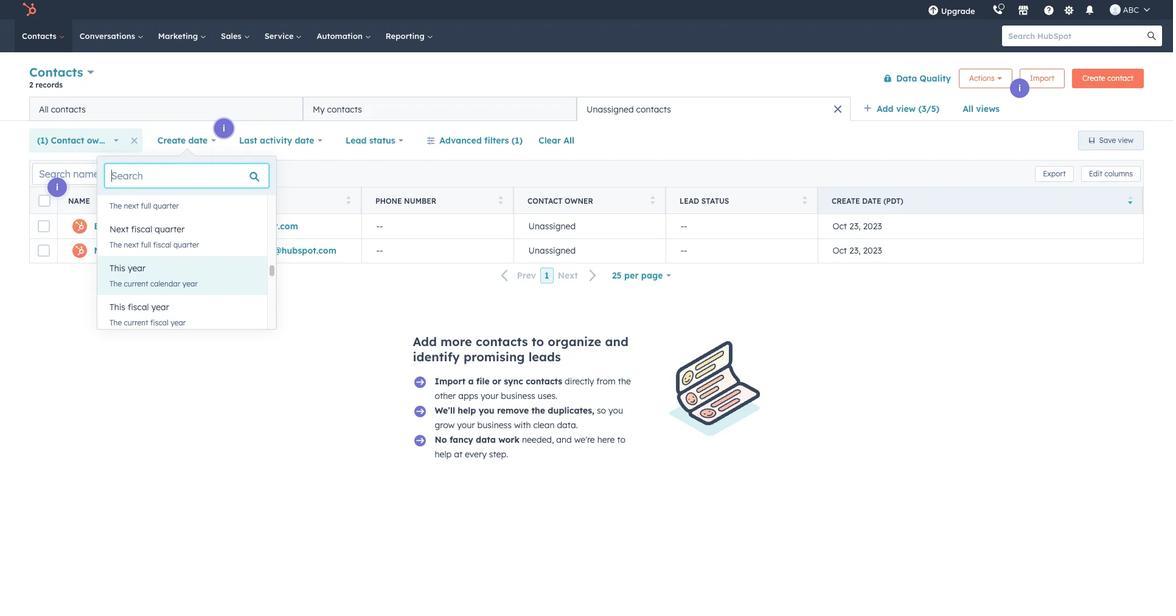 Task type: describe. For each thing, give the bounding box(es) containing it.
help image
[[1044, 5, 1055, 16]]

fiscal down this year the current calendar year on the left of the page
[[128, 302, 149, 313]]

unassigned button for bh@hubspot.com
[[514, 214, 666, 239]]

so
[[597, 405, 606, 416]]

hubspot image
[[22, 2, 37, 17]]

1
[[545, 270, 549, 281]]

create for create contact
[[1083, 73, 1106, 82]]

unassigned for emailmaria@hubspot.com
[[529, 245, 576, 256]]

press to sort. image for status
[[803, 196, 807, 204]]

full inside next fiscal quarter the next full fiscal quarter
[[141, 240, 151, 250]]

lead status button
[[338, 128, 412, 153]]

1 horizontal spatial i button
[[214, 119, 234, 138]]

unassigned contacts
[[587, 104, 671, 115]]

add view (3/5) button
[[856, 97, 955, 121]]

service
[[265, 31, 296, 41]]

(1) contact owner button
[[29, 128, 126, 153]]

contacts for all contacts
[[51, 104, 86, 115]]

this year the current calendar year
[[110, 263, 198, 289]]

directly from the other apps your business uses.
[[435, 376, 631, 402]]

to inside add more contacts to organize and identify promising leads
[[532, 334, 544, 349]]

next quarter the next full quarter
[[110, 185, 179, 211]]

conversations link
[[72, 19, 151, 52]]

(sample for johnson
[[160, 245, 195, 256]]

export button
[[1035, 166, 1074, 182]]

menu containing abc
[[919, 0, 1159, 19]]

with
[[514, 420, 531, 431]]

oct for emailmaria@hubspot.com
[[833, 245, 847, 256]]

save
[[1100, 136, 1116, 145]]

unassigned button for emailmaria@hubspot.com
[[514, 239, 666, 263]]

quarter up brian halligan (sample contact) link on the top of the page
[[153, 201, 179, 211]]

1 horizontal spatial help
[[458, 405, 476, 416]]

more
[[441, 334, 472, 349]]

date
[[863, 196, 882, 205]]

2 press to sort. image from the left
[[346, 196, 351, 204]]

i for i button to the left
[[56, 182, 58, 193]]

save view button
[[1078, 131, 1144, 150]]

import a file or sync contacts
[[435, 376, 563, 387]]

add for add more contacts to organize and identify promising leads
[[413, 334, 437, 349]]

1 you from the left
[[479, 405, 495, 416]]

this fiscal year the current fiscal year
[[110, 302, 186, 327]]

my
[[313, 104, 325, 115]]

name
[[68, 196, 90, 205]]

filters
[[484, 135, 509, 146]]

johnson
[[122, 245, 158, 256]]

per
[[625, 270, 639, 281]]

full inside next quarter the next full quarter
[[141, 201, 151, 211]]

actions
[[970, 73, 995, 82]]

press to sort. element for phone number
[[498, 196, 503, 206]]

leads
[[529, 349, 561, 365]]

(sample for halligan
[[159, 221, 194, 232]]

marketing
[[158, 31, 200, 41]]

quarter up this year button
[[173, 240, 199, 250]]

view for save
[[1118, 136, 1134, 145]]

no
[[435, 435, 447, 446]]

sales
[[221, 31, 244, 41]]

2 horizontal spatial i button
[[1010, 79, 1030, 98]]

data
[[476, 435, 496, 446]]

date inside popup button
[[295, 135, 314, 146]]

i for right i button
[[1019, 83, 1021, 94]]

fiscal down brian halligan (sample contact) link on the top of the page
[[153, 240, 171, 250]]

create for create date
[[157, 135, 186, 146]]

brian
[[94, 221, 117, 232]]

a
[[468, 376, 474, 387]]

(3/5)
[[919, 103, 940, 114]]

2023 for bh@hubspot.com
[[863, 221, 882, 232]]

contacts for my contacts
[[327, 104, 362, 115]]

next quarter button
[[97, 178, 267, 203]]

fiscal up johnson on the top of the page
[[131, 224, 152, 235]]

create date button
[[150, 128, 224, 153]]

create for create date (pdt)
[[832, 196, 860, 205]]

Search name, phone, email addresses, or company search field
[[32, 163, 180, 185]]

and inside add more contacts to organize and identify promising leads
[[605, 334, 629, 349]]

contact) for emailmaria@hubspot.com
[[198, 245, 235, 256]]

create contact button
[[1072, 68, 1144, 88]]

1 button
[[541, 268, 554, 284]]

contact
[[1108, 73, 1134, 82]]

25 per page
[[612, 270, 663, 281]]

press to sort. element for contact owner
[[650, 196, 655, 206]]

0 horizontal spatial i button
[[47, 178, 67, 197]]

abc
[[1123, 5, 1139, 15]]

contact inside the (1) contact owner popup button
[[51, 135, 84, 146]]

directly
[[565, 376, 594, 387]]

descending sort. press to sort ascending. image
[[1128, 196, 1133, 204]]

so you grow your business with clean data.
[[435, 405, 623, 431]]

maria johnson (sample contact)
[[94, 245, 235, 256]]

activity
[[260, 135, 292, 146]]

my contacts
[[313, 104, 362, 115]]

marketplaces image
[[1018, 5, 1029, 16]]

contacts for unassigned contacts
[[636, 104, 671, 115]]

unassigned for bh@hubspot.com
[[529, 221, 576, 232]]

sync
[[504, 376, 523, 387]]

25 per page button
[[604, 264, 679, 288]]

23, for emailmaria@hubspot.com
[[850, 245, 861, 256]]

quarter up the "halligan"
[[131, 185, 161, 196]]

organize
[[548, 334, 602, 349]]

all views link
[[955, 97, 1008, 121]]

this year button
[[97, 256, 267, 281]]

prev
[[517, 270, 536, 281]]

date inside 'popup button'
[[188, 135, 208, 146]]

next for next fiscal quarter
[[110, 224, 129, 235]]

we'll help you remove the duplicates,
[[435, 405, 595, 416]]

1 press to sort. image from the left
[[194, 196, 198, 204]]

maria johnson (sample contact) link
[[94, 245, 235, 256]]

last
[[239, 135, 257, 146]]

last activity date button
[[231, 128, 331, 153]]

help inside needed, and we're here to help at every step.
[[435, 449, 452, 460]]

the inside this year the current calendar year
[[110, 279, 122, 289]]

25
[[612, 270, 622, 281]]

notifications button
[[1080, 0, 1100, 19]]

1 vertical spatial owner
[[565, 196, 593, 205]]

(1) inside popup button
[[37, 135, 48, 146]]

or
[[492, 376, 502, 387]]

the inside next fiscal quarter the next full fiscal quarter
[[110, 240, 122, 250]]

marketplaces button
[[1011, 0, 1036, 19]]

next fiscal quarter the next full fiscal quarter
[[110, 224, 199, 250]]

unassigned contacts button
[[577, 97, 851, 121]]

(1) contact owner
[[37, 135, 113, 146]]

import for import
[[1030, 73, 1055, 82]]

contacts banner
[[29, 62, 1144, 97]]

contacts inside contacts link
[[22, 31, 59, 41]]

next inside next fiscal quarter the next full fiscal quarter
[[124, 240, 139, 250]]

all contacts button
[[29, 97, 303, 121]]

2023 for emailmaria@hubspot.com
[[863, 245, 882, 256]]

views
[[976, 103, 1000, 114]]

clear
[[539, 135, 561, 146]]

emailmaria@hubspot.com
[[224, 245, 337, 256]]

press to sort. image for owner
[[650, 196, 655, 204]]

this fiscal year button
[[97, 295, 267, 320]]

notifications image
[[1084, 5, 1095, 16]]

2 records
[[29, 80, 63, 89]]

brad klo image
[[1110, 4, 1121, 15]]

create contact
[[1083, 73, 1134, 82]]

advanced filters (1) button
[[419, 128, 531, 153]]

columns
[[1105, 169, 1133, 178]]

edit columns button
[[1081, 166, 1141, 182]]

0 vertical spatial unassigned
[[587, 104, 634, 115]]

edit columns
[[1089, 169, 1133, 178]]

2
[[29, 80, 33, 89]]

the inside this fiscal year the current fiscal year
[[110, 318, 122, 327]]

sales link
[[214, 19, 257, 52]]



Task type: locate. For each thing, give the bounding box(es) containing it.
1 vertical spatial add
[[413, 334, 437, 349]]

marketing link
[[151, 19, 214, 52]]

all
[[963, 103, 974, 114], [39, 104, 49, 115], [564, 135, 575, 146]]

descending sort. press to sort ascending. element
[[1128, 196, 1133, 206]]

1 this from the top
[[110, 263, 125, 274]]

0 vertical spatial oct 23, 2023
[[833, 221, 882, 232]]

2 vertical spatial i button
[[47, 178, 67, 197]]

the
[[110, 201, 122, 211], [110, 240, 122, 250], [110, 279, 122, 289], [110, 318, 122, 327]]

contact)
[[196, 221, 233, 232], [198, 245, 235, 256]]

your inside "so you grow your business with clean data."
[[457, 420, 475, 431]]

step.
[[489, 449, 508, 460]]

data.
[[557, 420, 578, 431]]

needed,
[[522, 435, 554, 446]]

settings link
[[1062, 3, 1077, 16]]

(1) down all contacts
[[37, 135, 48, 146]]

5 press to sort. element from the left
[[803, 196, 807, 206]]

1 horizontal spatial the
[[618, 376, 631, 387]]

2 press to sort. image from the left
[[650, 196, 655, 204]]

calling icon image
[[993, 5, 1004, 16]]

emailmaria@hubspot.com link
[[224, 245, 337, 256]]

1 horizontal spatial press to sort. image
[[650, 196, 655, 204]]

1 (1) from the left
[[37, 135, 48, 146]]

to left organize
[[532, 334, 544, 349]]

we're
[[574, 435, 595, 446]]

save view
[[1100, 136, 1134, 145]]

1 vertical spatial oct 23, 2023
[[833, 245, 882, 256]]

and
[[605, 334, 629, 349], [557, 435, 572, 446]]

full
[[141, 201, 151, 211], [141, 240, 151, 250]]

0 horizontal spatial import
[[435, 376, 466, 387]]

promising
[[464, 349, 525, 365]]

fancy
[[450, 435, 473, 446]]

2 you from the left
[[609, 405, 623, 416]]

all left views
[[963, 103, 974, 114]]

add
[[877, 103, 894, 114], [413, 334, 437, 349]]

all inside 'button'
[[564, 135, 575, 146]]

1 vertical spatial unassigned
[[529, 221, 576, 232]]

help down no
[[435, 449, 452, 460]]

contacts button
[[29, 63, 94, 81]]

next
[[124, 201, 139, 211], [124, 240, 139, 250]]

and up from
[[605, 334, 629, 349]]

apps
[[458, 391, 478, 402]]

import inside button
[[1030, 73, 1055, 82]]

0 horizontal spatial view
[[897, 103, 916, 114]]

(1)
[[37, 135, 48, 146], [512, 135, 523, 146]]

add for add view (3/5)
[[877, 103, 894, 114]]

the inside next quarter the next full quarter
[[110, 201, 122, 211]]

0 vertical spatial i
[[1019, 83, 1021, 94]]

0 horizontal spatial and
[[557, 435, 572, 446]]

the down brian
[[110, 240, 122, 250]]

0 vertical spatial next
[[110, 185, 129, 196]]

create left contact
[[1083, 73, 1106, 82]]

emailmaria@hubspot.com button
[[209, 239, 362, 263]]

all contacts
[[39, 104, 86, 115]]

i button left name
[[47, 178, 67, 197]]

view inside add view (3/5) popup button
[[897, 103, 916, 114]]

search image
[[1148, 32, 1156, 40]]

lead status
[[680, 196, 729, 205]]

current left calendar
[[124, 279, 148, 289]]

1 vertical spatial import
[[435, 376, 466, 387]]

1 horizontal spatial add
[[877, 103, 894, 114]]

2 vertical spatial create
[[832, 196, 860, 205]]

the
[[618, 376, 631, 387], [532, 405, 545, 416]]

uses.
[[538, 391, 558, 402]]

contacts link
[[15, 19, 72, 52]]

2 23, from the top
[[850, 245, 861, 256]]

2 horizontal spatial i
[[1019, 83, 1021, 94]]

advanced
[[440, 135, 482, 146]]

owner
[[87, 135, 113, 146], [565, 196, 593, 205]]

0 vertical spatial oct
[[833, 221, 847, 232]]

(1) right filters at the left top of page
[[512, 135, 523, 146]]

add down data quality button
[[877, 103, 894, 114]]

1 vertical spatial to
[[617, 435, 626, 446]]

business inside the directly from the other apps your business uses.
[[501, 391, 536, 402]]

0 horizontal spatial (1)
[[37, 135, 48, 146]]

oct
[[833, 221, 847, 232], [833, 245, 847, 256]]

the up clean
[[532, 405, 545, 416]]

Search HubSpot search field
[[1002, 26, 1152, 46]]

full up the "halligan"
[[141, 201, 151, 211]]

1 horizontal spatial (1)
[[512, 135, 523, 146]]

1 vertical spatial this
[[110, 302, 125, 313]]

all down the 2 records
[[39, 104, 49, 115]]

2 unassigned button from the top
[[514, 239, 666, 263]]

1 current from the top
[[124, 279, 148, 289]]

you inside "so you grow your business with clean data."
[[609, 405, 623, 416]]

import up other
[[435, 376, 466, 387]]

quarter up maria johnson (sample contact) link
[[155, 224, 185, 235]]

full down the "halligan"
[[141, 240, 151, 250]]

0 vertical spatial view
[[897, 103, 916, 114]]

unassigned button down the contact owner
[[514, 214, 666, 239]]

lead status
[[346, 135, 395, 146]]

0 vertical spatial lead
[[346, 135, 367, 146]]

1 horizontal spatial import
[[1030, 73, 1055, 82]]

1 vertical spatial full
[[141, 240, 151, 250]]

0 vertical spatial 2023
[[863, 221, 882, 232]]

no fancy data work
[[435, 435, 520, 446]]

help down apps
[[458, 405, 476, 416]]

we'll
[[435, 405, 455, 416]]

next fiscal quarter button
[[97, 217, 267, 242]]

oct 23, 2023
[[833, 221, 882, 232], [833, 245, 882, 256]]

add inside add more contacts to organize and identify promising leads
[[413, 334, 437, 349]]

0 vertical spatial contacts
[[22, 31, 59, 41]]

status
[[369, 135, 395, 146]]

1 horizontal spatial owner
[[565, 196, 593, 205]]

1 vertical spatial contacts
[[29, 65, 83, 80]]

the inside the directly from the other apps your business uses.
[[618, 376, 631, 387]]

automation link
[[309, 19, 378, 52]]

oct for bh@hubspot.com
[[833, 221, 847, 232]]

1 vertical spatial help
[[435, 449, 452, 460]]

business up we'll help you remove the duplicates,
[[501, 391, 536, 402]]

to right here
[[617, 435, 626, 446]]

remove
[[497, 405, 529, 416]]

0 vertical spatial your
[[481, 391, 499, 402]]

1 vertical spatial i button
[[214, 119, 234, 138]]

2 oct 23, 2023 from the top
[[833, 245, 882, 256]]

2 horizontal spatial create
[[1083, 73, 1106, 82]]

0 horizontal spatial add
[[413, 334, 437, 349]]

next up maria
[[110, 224, 129, 235]]

you right so
[[609, 405, 623, 416]]

press to sort. image
[[498, 196, 503, 204], [650, 196, 655, 204], [803, 196, 807, 204]]

3 the from the top
[[110, 279, 122, 289]]

here
[[598, 435, 615, 446]]

(sample up maria johnson (sample contact) link
[[159, 221, 194, 232]]

0 vertical spatial next
[[124, 201, 139, 211]]

add left more
[[413, 334, 437, 349]]

1 oct 23, 2023 from the top
[[833, 221, 882, 232]]

-- button
[[362, 214, 514, 239], [666, 214, 818, 239], [362, 239, 514, 263], [666, 239, 818, 263]]

next inside next quarter the next full quarter
[[110, 185, 129, 196]]

settings image
[[1064, 5, 1075, 16]]

service link
[[257, 19, 309, 52]]

1 horizontal spatial contact
[[528, 196, 563, 205]]

contacts inside button
[[51, 104, 86, 115]]

2 the from the top
[[110, 240, 122, 250]]

1 horizontal spatial lead
[[680, 196, 699, 205]]

1 vertical spatial contact
[[528, 196, 563, 205]]

(1) inside advanced filters (1) button
[[512, 135, 523, 146]]

contact) for bh@hubspot.com
[[196, 221, 233, 232]]

calling icon button
[[988, 2, 1008, 18]]

1 horizontal spatial your
[[481, 391, 499, 402]]

you left remove
[[479, 405, 495, 416]]

2 (1) from the left
[[512, 135, 523, 146]]

contacts down "hubspot" link
[[22, 31, 59, 41]]

23, for bh@hubspot.com
[[850, 221, 861, 232]]

view left (3/5)
[[897, 103, 916, 114]]

1 horizontal spatial view
[[1118, 136, 1134, 145]]

contact down all contacts
[[51, 135, 84, 146]]

fiscal down calendar
[[150, 318, 169, 327]]

all for all contacts
[[39, 104, 49, 115]]

lead left status
[[346, 135, 367, 146]]

1 vertical spatial and
[[557, 435, 572, 446]]

clear all
[[539, 135, 575, 146]]

year
[[128, 263, 146, 274], [182, 279, 198, 289], [151, 302, 169, 313], [171, 318, 186, 327]]

create inside 'popup button'
[[157, 135, 186, 146]]

list box containing next quarter
[[97, 178, 276, 334]]

current inside this fiscal year the current fiscal year
[[124, 318, 148, 327]]

-
[[376, 221, 380, 232], [380, 221, 383, 232], [681, 221, 684, 232], [684, 221, 688, 232], [376, 245, 380, 256], [380, 245, 383, 256], [681, 245, 684, 256], [684, 245, 688, 256]]

0 vertical spatial contact)
[[196, 221, 233, 232]]

the down maria
[[110, 279, 122, 289]]

contact) down email
[[196, 221, 233, 232]]

lead left status at the right of page
[[680, 196, 699, 205]]

this down maria
[[110, 263, 125, 274]]

0 horizontal spatial your
[[457, 420, 475, 431]]

1 horizontal spatial i
[[223, 123, 225, 134]]

from
[[597, 376, 616, 387]]

conversations
[[80, 31, 137, 41]]

2 full from the top
[[141, 240, 151, 250]]

contacts up records
[[29, 65, 83, 80]]

0 vertical spatial business
[[501, 391, 536, 402]]

this for this fiscal year
[[110, 302, 125, 313]]

i for middle i button
[[223, 123, 225, 134]]

and inside needed, and we're here to help at every step.
[[557, 435, 572, 446]]

unassigned up 'pagination' navigation at the top
[[529, 245, 576, 256]]

export
[[1043, 169, 1066, 178]]

3 press to sort. image from the left
[[803, 196, 807, 204]]

0 horizontal spatial press to sort. image
[[194, 196, 198, 204]]

1 vertical spatial 2023
[[863, 245, 882, 256]]

lead for lead status
[[680, 196, 699, 205]]

1 vertical spatial your
[[457, 420, 475, 431]]

0 horizontal spatial you
[[479, 405, 495, 416]]

Search search field
[[105, 164, 269, 188]]

1 horizontal spatial you
[[609, 405, 623, 416]]

create down all contacts button
[[157, 135, 186, 146]]

1 vertical spatial the
[[532, 405, 545, 416]]

next inside next fiscal quarter the next full fiscal quarter
[[110, 224, 129, 235]]

4 the from the top
[[110, 318, 122, 327]]

advanced filters (1)
[[440, 135, 523, 146]]

the down this year the current calendar year on the left of the page
[[110, 318, 122, 327]]

contact down clear
[[528, 196, 563, 205]]

phone
[[376, 196, 402, 205]]

0 vertical spatial i button
[[1010, 79, 1030, 98]]

the up brian
[[110, 201, 122, 211]]

2023
[[863, 221, 882, 232], [863, 245, 882, 256]]

date right activity
[[295, 135, 314, 146]]

next for next quarter
[[110, 185, 129, 196]]

the right from
[[618, 376, 631, 387]]

this inside this year the current calendar year
[[110, 263, 125, 274]]

next right 1
[[558, 270, 578, 281]]

0 vertical spatial to
[[532, 334, 544, 349]]

view inside save view button
[[1118, 136, 1134, 145]]

reporting link
[[378, 19, 440, 52]]

all for all views
[[963, 103, 974, 114]]

needed, and we're here to help at every step.
[[435, 435, 626, 460]]

0 horizontal spatial to
[[532, 334, 544, 349]]

next down search name, phone, email addresses, or company search field
[[110, 185, 129, 196]]

next inside next button
[[558, 270, 578, 281]]

press to sort. element
[[194, 196, 198, 206], [346, 196, 351, 206], [498, 196, 503, 206], [650, 196, 655, 206], [803, 196, 807, 206]]

status
[[702, 196, 729, 205]]

(sample
[[159, 221, 194, 232], [160, 245, 195, 256]]

1 unassigned button from the top
[[514, 214, 666, 239]]

grow
[[435, 420, 455, 431]]

press to sort. element for email
[[346, 196, 351, 206]]

business
[[501, 391, 536, 402], [477, 420, 512, 431]]

create date (pdt)
[[832, 196, 904, 205]]

0 vertical spatial the
[[618, 376, 631, 387]]

date up search search field
[[188, 135, 208, 146]]

current down this year the current calendar year on the left of the page
[[124, 318, 148, 327]]

1 press to sort. image from the left
[[498, 196, 503, 204]]

edit
[[1089, 169, 1103, 178]]

add inside popup button
[[877, 103, 894, 114]]

your down file
[[481, 391, 499, 402]]

1 vertical spatial (sample
[[160, 245, 195, 256]]

your up fancy
[[457, 420, 475, 431]]

0 horizontal spatial press to sort. image
[[498, 196, 503, 204]]

0 vertical spatial (sample
[[159, 221, 194, 232]]

2 vertical spatial next
[[558, 270, 578, 281]]

unassigned down the contact owner
[[529, 221, 576, 232]]

create inside button
[[1083, 73, 1106, 82]]

view for add
[[897, 103, 916, 114]]

1 the from the top
[[110, 201, 122, 211]]

0 vertical spatial import
[[1030, 73, 1055, 82]]

my contacts button
[[303, 97, 577, 121]]

3 press to sort. element from the left
[[498, 196, 503, 206]]

number
[[404, 196, 437, 205]]

1 vertical spatial create
[[157, 135, 186, 146]]

1 horizontal spatial date
[[295, 135, 314, 146]]

0 vertical spatial current
[[124, 279, 148, 289]]

2 this from the top
[[110, 302, 125, 313]]

0 horizontal spatial owner
[[87, 135, 113, 146]]

2 2023 from the top
[[863, 245, 882, 256]]

hubspot link
[[15, 2, 46, 17]]

contact) down next fiscal quarter button
[[198, 245, 235, 256]]

1 vertical spatial view
[[1118, 136, 1134, 145]]

menu
[[919, 0, 1159, 19]]

1 vertical spatial contact)
[[198, 245, 235, 256]]

unassigned button up next button
[[514, 239, 666, 263]]

press to sort. image left phone
[[346, 196, 351, 204]]

lead
[[346, 135, 367, 146], [680, 196, 699, 205]]

view right save
[[1118, 136, 1134, 145]]

lead for lead status
[[346, 135, 367, 146]]

4 press to sort. element from the left
[[650, 196, 655, 206]]

0 vertical spatial contact
[[51, 135, 84, 146]]

0 horizontal spatial lead
[[346, 135, 367, 146]]

0 vertical spatial and
[[605, 334, 629, 349]]

2 horizontal spatial press to sort. image
[[803, 196, 807, 204]]

help
[[458, 405, 476, 416], [435, 449, 452, 460]]

press to sort. image for number
[[498, 196, 503, 204]]

1 horizontal spatial all
[[564, 135, 575, 146]]

2 date from the left
[[295, 135, 314, 146]]

1 full from the top
[[141, 201, 151, 211]]

press to sort. element for lead status
[[803, 196, 807, 206]]

1 horizontal spatial press to sort. image
[[346, 196, 351, 204]]

0 horizontal spatial date
[[188, 135, 208, 146]]

0 vertical spatial create
[[1083, 73, 1106, 82]]

import down search hubspot search field at the top right of page
[[1030, 73, 1055, 82]]

to
[[532, 334, 544, 349], [617, 435, 626, 446]]

0 vertical spatial owner
[[87, 135, 113, 146]]

contacts inside popup button
[[29, 65, 83, 80]]

1 horizontal spatial and
[[605, 334, 629, 349]]

i button right actions
[[1010, 79, 1030, 98]]

unassigned down the "contacts" "banner"
[[587, 104, 634, 115]]

1 vertical spatial current
[[124, 318, 148, 327]]

0 horizontal spatial create
[[157, 135, 186, 146]]

business inside "so you grow your business with clean data."
[[477, 420, 512, 431]]

1 vertical spatial next
[[124, 240, 139, 250]]

press to sort. image down search search field
[[194, 196, 198, 204]]

2 vertical spatial i
[[56, 182, 58, 193]]

at
[[454, 449, 463, 460]]

next up the "halligan"
[[124, 201, 139, 211]]

1 23, from the top
[[850, 221, 861, 232]]

0 horizontal spatial the
[[532, 405, 545, 416]]

0 vertical spatial add
[[877, 103, 894, 114]]

next inside next quarter the next full quarter
[[124, 201, 139, 211]]

list box
[[97, 178, 276, 334]]

1 vertical spatial 23,
[[850, 245, 861, 256]]

upgrade image
[[928, 5, 939, 16]]

1 press to sort. element from the left
[[194, 196, 198, 206]]

0 vertical spatial full
[[141, 201, 151, 211]]

press to sort. image
[[194, 196, 198, 204], [346, 196, 351, 204]]

0 horizontal spatial contact
[[51, 135, 84, 146]]

next down the "halligan"
[[124, 240, 139, 250]]

all inside button
[[39, 104, 49, 115]]

1 oct from the top
[[833, 221, 847, 232]]

create left date
[[832, 196, 860, 205]]

phone number
[[376, 196, 437, 205]]

1 date from the left
[[188, 135, 208, 146]]

this inside this fiscal year the current fiscal year
[[110, 302, 125, 313]]

this down this year the current calendar year on the left of the page
[[110, 302, 125, 313]]

pagination navigation
[[494, 268, 604, 284]]

1 vertical spatial business
[[477, 420, 512, 431]]

1 vertical spatial next
[[110, 224, 129, 235]]

and down data.
[[557, 435, 572, 446]]

bh@hubspot.com button
[[209, 214, 362, 239]]

0 vertical spatial this
[[110, 263, 125, 274]]

reporting
[[386, 31, 427, 41]]

1 next from the top
[[124, 201, 139, 211]]

lead inside popup button
[[346, 135, 367, 146]]

oct 23, 2023 for bh@hubspot.com
[[833, 221, 882, 232]]

every
[[465, 449, 487, 460]]

0 horizontal spatial all
[[39, 104, 49, 115]]

oct 23, 2023 for emailmaria@hubspot.com
[[833, 245, 882, 256]]

prev button
[[494, 268, 541, 284]]

this for this year
[[110, 263, 125, 274]]

current inside this year the current calendar year
[[124, 279, 148, 289]]

last activity date
[[239, 135, 314, 146]]

contacts inside add more contacts to organize and identify promising leads
[[476, 334, 528, 349]]

all right clear
[[564, 135, 575, 146]]

2 horizontal spatial all
[[963, 103, 974, 114]]

2 press to sort. element from the left
[[346, 196, 351, 206]]

owner inside popup button
[[87, 135, 113, 146]]

0 vertical spatial help
[[458, 405, 476, 416]]

file
[[476, 376, 490, 387]]

2 oct from the top
[[833, 245, 847, 256]]

2 next from the top
[[124, 240, 139, 250]]

to inside needed, and we're here to help at every step.
[[617, 435, 626, 446]]

(pdt)
[[884, 196, 904, 205]]

import for import a file or sync contacts
[[435, 376, 466, 387]]

data quality button
[[876, 66, 952, 90]]

abc button
[[1103, 0, 1158, 19]]

2 vertical spatial unassigned
[[529, 245, 576, 256]]

1 horizontal spatial create
[[832, 196, 860, 205]]

1 2023 from the top
[[863, 221, 882, 232]]

(sample down next fiscal quarter button
[[160, 245, 195, 256]]

your inside the directly from the other apps your business uses.
[[481, 391, 499, 402]]

2 current from the top
[[124, 318, 148, 327]]

business up data
[[477, 420, 512, 431]]

i button left last on the left of the page
[[214, 119, 234, 138]]

date
[[188, 135, 208, 146], [295, 135, 314, 146]]

1 vertical spatial lead
[[680, 196, 699, 205]]

import
[[1030, 73, 1055, 82], [435, 376, 466, 387]]



Task type: vqa. For each thing, say whether or not it's contained in the screenshot.


